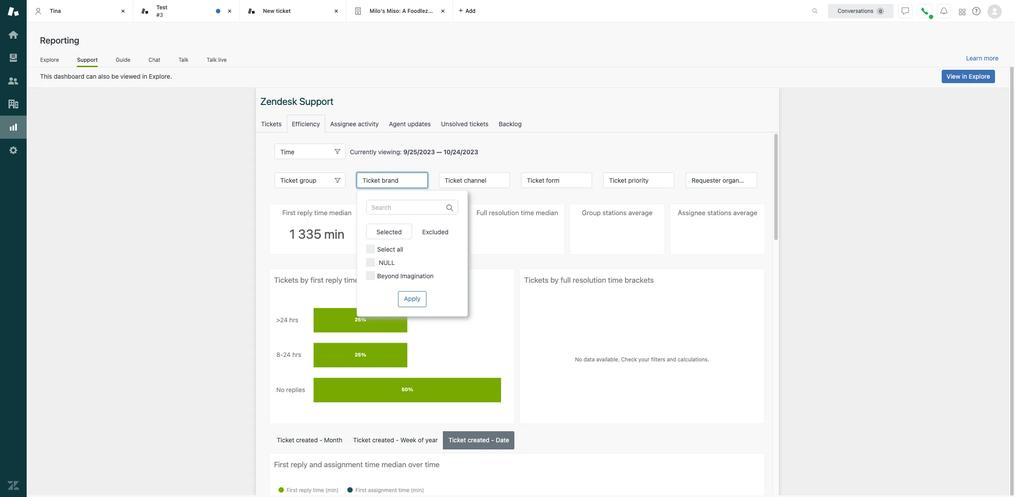 Task type: describe. For each thing, give the bounding box(es) containing it.
tina tab
[[27, 0, 133, 22]]

new ticket
[[263, 7, 291, 14]]

zendesk products image
[[960, 9, 966, 15]]

customers image
[[8, 75, 19, 87]]

also
[[98, 72, 110, 80]]

can
[[86, 72, 96, 80]]

a
[[403, 7, 406, 14]]

live
[[218, 56, 227, 63]]

button displays agent's chat status as invisible. image
[[902, 7, 910, 14]]

this dashboard can also be viewed in explore.
[[40, 72, 172, 80]]

add
[[466, 7, 476, 14]]

learn more
[[967, 54, 999, 62]]

explore inside explore link
[[40, 56, 59, 63]]

miso:
[[387, 7, 401, 14]]

close image for tina
[[119, 7, 128, 16]]

chat link
[[148, 56, 161, 66]]

admin image
[[8, 144, 19, 156]]

tabs tab list
[[27, 0, 803, 22]]

#3
[[156, 11, 163, 18]]

reporting image
[[8, 121, 19, 133]]

2 close image from the left
[[225, 7, 234, 16]]

view in explore button
[[942, 70, 996, 83]]

subsidiary
[[430, 7, 458, 14]]

learn more link
[[967, 54, 999, 62]]

talk live link
[[207, 56, 227, 66]]

conversations
[[838, 7, 874, 14]]

milo's miso: a foodlez subsidiary tab
[[347, 0, 458, 22]]

get started image
[[8, 29, 19, 40]]

1 in from the left
[[142, 72, 147, 80]]

notifications image
[[941, 7, 948, 14]]

talk link
[[178, 56, 189, 66]]

chat
[[149, 56, 160, 63]]

close image for new ticket
[[332, 7, 341, 16]]



Task type: vqa. For each thing, say whether or not it's contained in the screenshot.
Milo's Miso: A Foodlez Subsidiary tab
yes



Task type: locate. For each thing, give the bounding box(es) containing it.
3 close image from the left
[[332, 7, 341, 16]]

1 horizontal spatial explore
[[970, 72, 991, 80]]

2 in from the left
[[963, 72, 968, 80]]

viewed
[[120, 72, 141, 80]]

this
[[40, 72, 52, 80]]

add button
[[453, 0, 481, 22]]

test #3
[[156, 4, 168, 18]]

explore down learn more link
[[970, 72, 991, 80]]

tab
[[133, 0, 240, 22]]

milo's
[[370, 7, 386, 14]]

explore
[[40, 56, 59, 63], [970, 72, 991, 80]]

explore inside view in explore button
[[970, 72, 991, 80]]

0 horizontal spatial in
[[142, 72, 147, 80]]

close image
[[439, 7, 448, 16]]

0 horizontal spatial close image
[[119, 7, 128, 16]]

close image inside tina tab
[[119, 7, 128, 16]]

guide
[[116, 56, 131, 63]]

tab containing test
[[133, 0, 240, 22]]

view
[[947, 72, 961, 80]]

explore up this
[[40, 56, 59, 63]]

more
[[985, 54, 999, 62]]

0 horizontal spatial explore
[[40, 56, 59, 63]]

reporting
[[40, 35, 79, 45]]

2 horizontal spatial close image
[[332, 7, 341, 16]]

zendesk support image
[[8, 6, 19, 17]]

close image
[[119, 7, 128, 16], [225, 7, 234, 16], [332, 7, 341, 16]]

organizations image
[[8, 98, 19, 110]]

guide link
[[116, 56, 131, 66]]

close image left milo's on the top left of the page
[[332, 7, 341, 16]]

explore.
[[149, 72, 172, 80]]

1 talk from the left
[[179, 56, 189, 63]]

milo's miso: a foodlez subsidiary
[[370, 7, 458, 14]]

get help image
[[973, 7, 981, 15]]

view in explore
[[947, 72, 991, 80]]

1 close image from the left
[[119, 7, 128, 16]]

ticket
[[276, 7, 291, 14]]

talk right "chat"
[[179, 56, 189, 63]]

1 vertical spatial explore
[[970, 72, 991, 80]]

conversations button
[[829, 4, 894, 18]]

talk left live
[[207, 56, 217, 63]]

support link
[[77, 56, 98, 67]]

in right view
[[963, 72, 968, 80]]

1 horizontal spatial close image
[[225, 7, 234, 16]]

new
[[263, 7, 275, 14]]

test
[[156, 4, 168, 11]]

explore link
[[40, 56, 59, 66]]

talk live
[[207, 56, 227, 63]]

1 horizontal spatial talk
[[207, 56, 217, 63]]

0 horizontal spatial talk
[[179, 56, 189, 63]]

main element
[[0, 0, 27, 497]]

talk for talk live
[[207, 56, 217, 63]]

in
[[142, 72, 147, 80], [963, 72, 968, 80]]

learn
[[967, 54, 983, 62]]

support
[[77, 56, 98, 63]]

new ticket tab
[[240, 0, 347, 22]]

2 talk from the left
[[207, 56, 217, 63]]

dashboard
[[54, 72, 84, 80]]

0 vertical spatial explore
[[40, 56, 59, 63]]

zendesk image
[[8, 480, 19, 491]]

close image inside new ticket tab
[[332, 7, 341, 16]]

in right viewed
[[142, 72, 147, 80]]

be
[[112, 72, 119, 80]]

close image left #3
[[119, 7, 128, 16]]

close image left new
[[225, 7, 234, 16]]

talk
[[179, 56, 189, 63], [207, 56, 217, 63]]

views image
[[8, 52, 19, 64]]

foodlez
[[408, 7, 428, 14]]

talk for talk
[[179, 56, 189, 63]]

tina
[[50, 7, 61, 14]]

in inside view in explore button
[[963, 72, 968, 80]]

1 horizontal spatial in
[[963, 72, 968, 80]]



